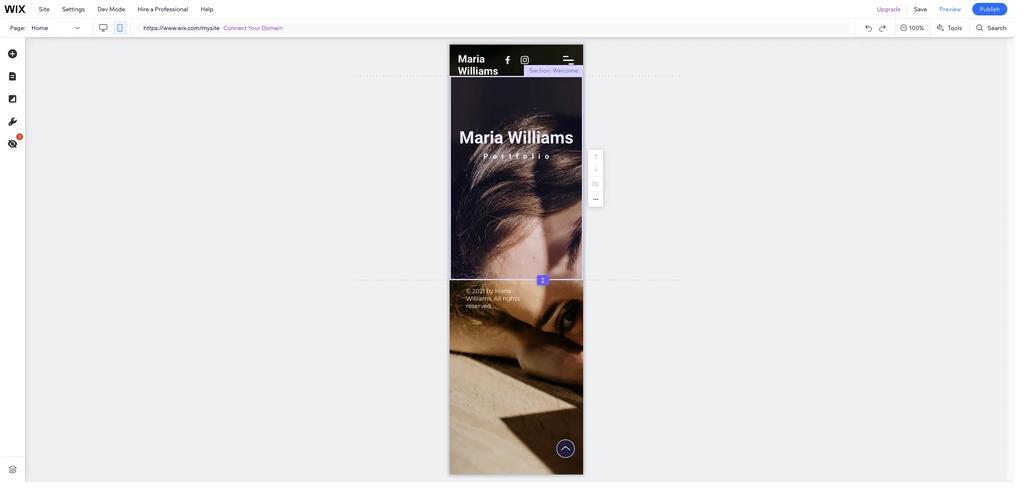 Task type: describe. For each thing, give the bounding box(es) containing it.
welcome
[[553, 67, 579, 74]]

100% button
[[896, 19, 930, 37]]

publish
[[981, 5, 1001, 13]]

save
[[914, 5, 928, 13]]

hire
[[138, 5, 149, 13]]

dev mode
[[97, 5, 125, 13]]

help
[[201, 5, 214, 13]]

preview
[[940, 5, 962, 13]]

https://www.wix.com/mysite connect your domain
[[144, 24, 283, 32]]

100%
[[910, 24, 925, 32]]

mode
[[109, 5, 125, 13]]

home
[[32, 24, 48, 32]]

search
[[988, 24, 1007, 32]]

preview button
[[934, 0, 968, 18]]

section:
[[529, 67, 552, 74]]

https://www.wix.com/mysite
[[144, 24, 220, 32]]

section: welcome
[[529, 67, 579, 74]]

settings
[[62, 5, 85, 13]]



Task type: vqa. For each thing, say whether or not it's contained in the screenshot.
the top Chat
no



Task type: locate. For each thing, give the bounding box(es) containing it.
your
[[248, 24, 260, 32]]

dev
[[97, 5, 108, 13]]

site
[[39, 5, 50, 13]]

upgrade
[[877, 5, 901, 13]]

save button
[[908, 0, 934, 18]]

publish button
[[973, 3, 1008, 15]]

a
[[150, 5, 154, 13]]

search button
[[971, 19, 1015, 37]]

professional
[[155, 5, 188, 13]]

hire a professional
[[138, 5, 188, 13]]

tools button
[[931, 19, 970, 37]]

domain
[[262, 24, 283, 32]]

3 button
[[4, 134, 23, 153]]

tools
[[948, 24, 963, 32]]

3
[[18, 134, 21, 139]]

connect
[[224, 24, 247, 32]]



